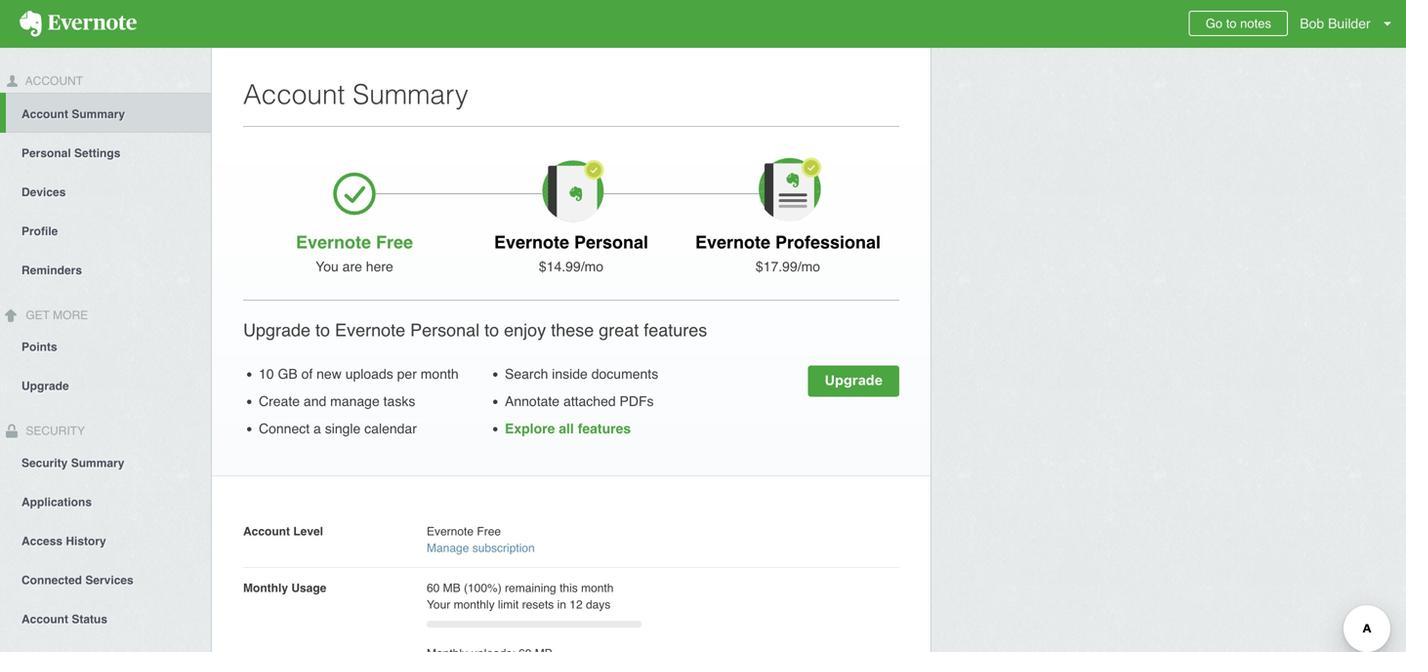 Task type: describe. For each thing, give the bounding box(es) containing it.
more
[[53, 308, 88, 322]]

tasks
[[383, 394, 415, 409]]

points
[[21, 340, 57, 354]]

professional
[[775, 232, 881, 252]]

connect
[[259, 421, 310, 437]]

and
[[304, 394, 326, 409]]

applications
[[21, 495, 92, 509]]

access history
[[21, 535, 106, 548]]

subscription
[[472, 541, 535, 555]]

monthly
[[243, 582, 288, 595]]

2 upgrade link from the left
[[0, 366, 211, 405]]

all
[[559, 421, 574, 437]]

evernote professional $17.99/ mo
[[695, 232, 881, 274]]

a
[[313, 421, 321, 437]]

upgrade to evernote personal to enjoy these great features
[[243, 320, 707, 340]]

to for notes
[[1226, 16, 1237, 31]]

bob builder
[[1300, 16, 1371, 31]]

uploads
[[345, 366, 393, 382]]

search
[[505, 366, 548, 382]]

notes
[[1240, 16, 1271, 31]]

history
[[66, 535, 106, 548]]

create
[[259, 394, 300, 409]]

you
[[316, 259, 339, 274]]

in
[[557, 598, 566, 612]]

evernote for evernote professional
[[695, 232, 770, 252]]

mo for personal
[[585, 259, 604, 274]]

attached
[[563, 394, 616, 409]]

this
[[560, 582, 578, 595]]

new
[[317, 366, 342, 382]]

manage
[[427, 541, 469, 555]]

1 horizontal spatial to
[[485, 320, 499, 340]]

account status
[[21, 613, 107, 626]]

manage
[[330, 394, 380, 409]]

personal settings
[[21, 146, 120, 160]]

bob
[[1300, 16, 1324, 31]]

here
[[366, 259, 393, 274]]

account level
[[243, 525, 323, 539]]

explore all features link
[[505, 421, 631, 437]]

free for evernote free you are here
[[376, 232, 413, 252]]

go to notes
[[1206, 16, 1271, 31]]

usage
[[291, 582, 326, 595]]

get more
[[22, 308, 88, 322]]

month inside 60 mb (100%) remaining this month your monthly limit resets in 12 days
[[581, 582, 614, 595]]

resets
[[522, 598, 554, 612]]

these
[[551, 320, 594, 340]]

2 horizontal spatial upgrade
[[825, 372, 883, 388]]

monthly usage
[[243, 582, 326, 595]]

annotate
[[505, 394, 560, 409]]

security summary
[[21, 456, 124, 470]]

your
[[427, 598, 450, 612]]

of
[[301, 366, 313, 382]]

inside
[[552, 366, 588, 382]]

get
[[26, 308, 50, 322]]

manage subscription link
[[427, 541, 535, 555]]

60
[[427, 582, 440, 595]]

remaining
[[505, 582, 556, 595]]

monthly
[[454, 598, 495, 612]]

documents
[[591, 366, 658, 382]]

access history link
[[0, 521, 211, 560]]

enjoy
[[504, 320, 546, 340]]

are
[[342, 259, 362, 274]]

connected
[[21, 574, 82, 587]]

account status link
[[0, 599, 211, 638]]

evernote image
[[0, 11, 156, 37]]

evernote link
[[0, 0, 156, 48]]



Task type: vqa. For each thing, say whether or not it's contained in the screenshot.
'tab'
no



Task type: locate. For each thing, give the bounding box(es) containing it.
security up applications
[[21, 456, 68, 470]]

0 vertical spatial security
[[22, 424, 85, 438]]

personal
[[21, 146, 71, 160], [574, 232, 648, 252], [410, 320, 480, 340]]

mo inside evernote professional $17.99/ mo
[[801, 259, 820, 274]]

search inside documents
[[505, 366, 658, 382]]

applications link
[[0, 482, 211, 521]]

1 vertical spatial month
[[581, 582, 614, 595]]

2 mo from the left
[[801, 259, 820, 274]]

connected services
[[21, 574, 134, 587]]

evernote up uploads
[[335, 320, 405, 340]]

evernote up $14.99/
[[494, 232, 569, 252]]

12
[[570, 598, 583, 612]]

free inside evernote free manage subscription
[[477, 525, 501, 539]]

1 horizontal spatial upgrade link
[[808, 366, 899, 397]]

to left enjoy
[[485, 320, 499, 340]]

summary for account summary link
[[72, 107, 125, 121]]

evernote personal $14.99/ mo
[[494, 232, 648, 274]]

free up manage subscription link
[[477, 525, 501, 539]]

evernote free you are here
[[296, 232, 413, 274]]

single
[[325, 421, 361, 437]]

explore all features
[[505, 421, 631, 437]]

points link
[[0, 327, 211, 366]]

0 horizontal spatial account summary
[[21, 107, 125, 121]]

0 vertical spatial features
[[644, 320, 707, 340]]

personal up $14.99/
[[574, 232, 648, 252]]

gb
[[278, 366, 298, 382]]

evernote free manage subscription
[[427, 525, 535, 555]]

free
[[376, 232, 413, 252], [477, 525, 501, 539]]

personal up devices
[[21, 146, 71, 160]]

to for evernote
[[315, 320, 330, 340]]

connect a single calendar
[[259, 421, 417, 437]]

personal inside evernote personal $14.99/ mo
[[574, 232, 648, 252]]

security for security summary
[[21, 456, 68, 470]]

status
[[72, 613, 107, 626]]

(100%)
[[464, 582, 502, 595]]

mo
[[585, 259, 604, 274], [801, 259, 820, 274]]

1 mo from the left
[[585, 259, 604, 274]]

features down attached
[[578, 421, 631, 437]]

1 horizontal spatial upgrade
[[243, 320, 311, 340]]

summary for security summary "link"
[[71, 456, 124, 470]]

2 horizontal spatial personal
[[574, 232, 648, 252]]

0 vertical spatial free
[[376, 232, 413, 252]]

1 horizontal spatial features
[[644, 320, 707, 340]]

month
[[421, 366, 459, 382], [581, 582, 614, 595]]

$17.99/
[[756, 259, 801, 274]]

access
[[21, 535, 63, 548]]

to
[[1226, 16, 1237, 31], [315, 320, 330, 340], [485, 320, 499, 340]]

security for security
[[22, 424, 85, 438]]

account summary link
[[6, 93, 211, 133]]

evernote inside evernote free you are here
[[296, 232, 371, 252]]

1 horizontal spatial month
[[581, 582, 614, 595]]

profile
[[21, 224, 58, 238]]

evernote up you
[[296, 232, 371, 252]]

security summary link
[[0, 443, 211, 482]]

0 horizontal spatial mo
[[585, 259, 604, 274]]

evernote inside evernote free manage subscription
[[427, 525, 474, 539]]

calendar
[[364, 421, 417, 437]]

connected services link
[[0, 560, 211, 599]]

1 horizontal spatial mo
[[801, 259, 820, 274]]

personal up per
[[410, 320, 480, 340]]

reminders
[[21, 263, 82, 277]]

mo up these
[[585, 259, 604, 274]]

days
[[586, 598, 611, 612]]

upgrade link
[[808, 366, 899, 397], [0, 366, 211, 405]]

per
[[397, 366, 417, 382]]

evernote
[[296, 232, 371, 252], [494, 232, 569, 252], [695, 232, 770, 252], [335, 320, 405, 340], [427, 525, 474, 539]]

pdfs
[[620, 394, 654, 409]]

security inside "link"
[[21, 456, 68, 470]]

summary
[[353, 79, 469, 110], [72, 107, 125, 121], [71, 456, 124, 470]]

profile link
[[0, 211, 211, 250]]

1 vertical spatial security
[[21, 456, 68, 470]]

free up here
[[376, 232, 413, 252]]

go
[[1206, 16, 1223, 31]]

explore
[[505, 421, 555, 437]]

to up new
[[315, 320, 330, 340]]

1 horizontal spatial personal
[[410, 320, 480, 340]]

10
[[259, 366, 274, 382]]

great
[[599, 320, 639, 340]]

2 horizontal spatial to
[[1226, 16, 1237, 31]]

features right great
[[644, 320, 707, 340]]

0 horizontal spatial upgrade
[[21, 379, 69, 393]]

personal settings link
[[0, 133, 211, 172]]

summary inside security summary "link"
[[71, 456, 124, 470]]

0 vertical spatial personal
[[21, 146, 71, 160]]

0 horizontal spatial free
[[376, 232, 413, 252]]

0 vertical spatial month
[[421, 366, 459, 382]]

security
[[22, 424, 85, 438], [21, 456, 68, 470]]

10 gb of new uploads per month
[[259, 366, 459, 382]]

0 horizontal spatial features
[[578, 421, 631, 437]]

evernote inside evernote personal $14.99/ mo
[[494, 232, 569, 252]]

1 horizontal spatial free
[[477, 525, 501, 539]]

0 horizontal spatial personal
[[21, 146, 71, 160]]

go to notes link
[[1189, 11, 1288, 36]]

1 vertical spatial features
[[578, 421, 631, 437]]

free for evernote free manage subscription
[[477, 525, 501, 539]]

reminders link
[[0, 250, 211, 289]]

builder
[[1328, 16, 1371, 31]]

0 horizontal spatial to
[[315, 320, 330, 340]]

evernote up $17.99/
[[695, 232, 770, 252]]

0 horizontal spatial month
[[421, 366, 459, 382]]

1 vertical spatial personal
[[574, 232, 648, 252]]

summary inside account summary link
[[72, 107, 125, 121]]

2 vertical spatial personal
[[410, 320, 480, 340]]

security up security summary
[[22, 424, 85, 438]]

services
[[85, 574, 134, 587]]

60 mb (100%) remaining this month your monthly limit resets in 12 days
[[427, 582, 614, 612]]

mo for professional
[[801, 259, 820, 274]]

mo inside evernote personal $14.99/ mo
[[585, 259, 604, 274]]

evernote up manage
[[427, 525, 474, 539]]

limit
[[498, 598, 519, 612]]

1 upgrade link from the left
[[808, 366, 899, 397]]

month right per
[[421, 366, 459, 382]]

upgrade
[[243, 320, 311, 340], [825, 372, 883, 388], [21, 379, 69, 393]]

0 horizontal spatial upgrade link
[[0, 366, 211, 405]]

account
[[22, 74, 83, 88], [243, 79, 345, 110], [21, 107, 68, 121], [243, 525, 290, 539], [21, 613, 68, 626]]

month up days
[[581, 582, 614, 595]]

devices
[[21, 185, 66, 199]]

evernote inside evernote professional $17.99/ mo
[[695, 232, 770, 252]]

1 horizontal spatial account summary
[[243, 79, 469, 110]]

devices link
[[0, 172, 211, 211]]

settings
[[74, 146, 120, 160]]

features
[[644, 320, 707, 340], [578, 421, 631, 437]]

1 vertical spatial free
[[477, 525, 501, 539]]

to right 'go' on the top of page
[[1226, 16, 1237, 31]]

mo down "professional"
[[801, 259, 820, 274]]

$14.99/
[[539, 259, 585, 274]]

evernote for evernote free
[[296, 232, 371, 252]]

mb
[[443, 582, 461, 595]]

create and manage tasks
[[259, 394, 415, 409]]

free inside evernote free you are here
[[376, 232, 413, 252]]

annotate attached pdfs
[[505, 394, 654, 409]]

evernote for evernote personal
[[494, 232, 569, 252]]

level
[[293, 525, 323, 539]]



